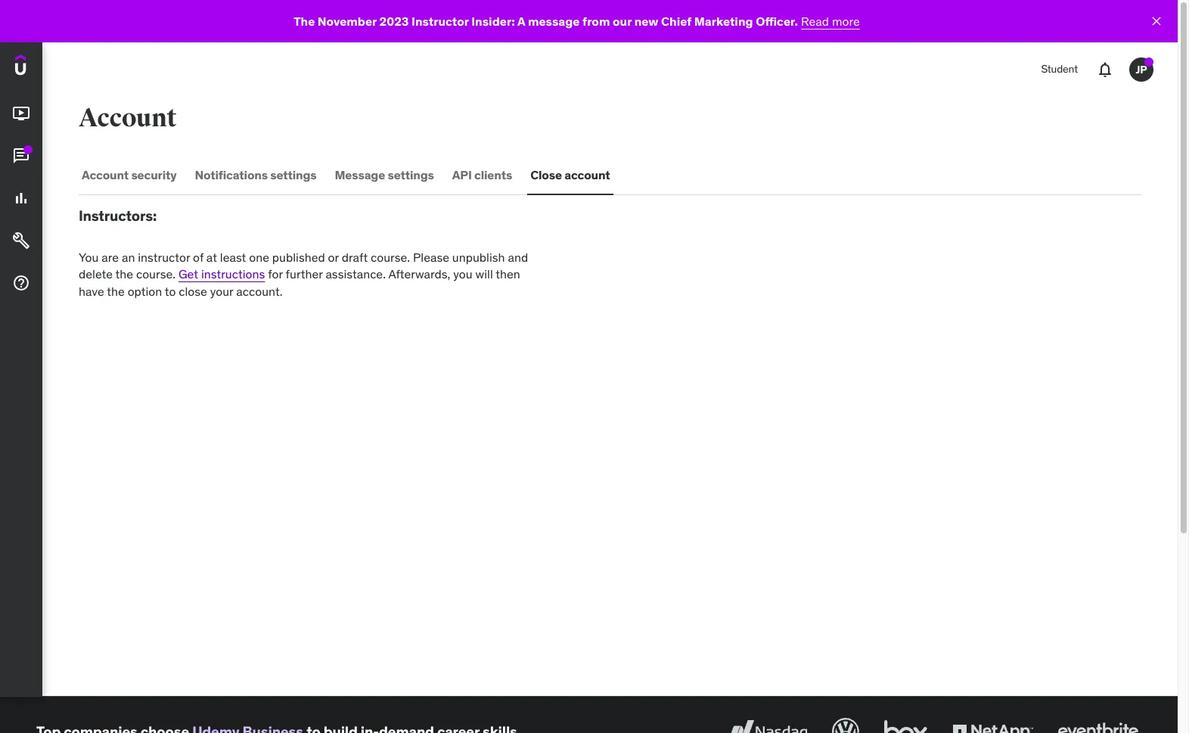 Task type: describe. For each thing, give the bounding box(es) containing it.
will
[[476, 267, 493, 282]]

security
[[131, 168, 177, 183]]

notifications settings button
[[192, 157, 320, 194]]

message settings button
[[332, 157, 437, 194]]

message settings
[[335, 168, 434, 183]]

the november 2023 instructor insider: a message from our new chief marketing officer. read more
[[294, 13, 860, 29]]

1 medium image from the top
[[12, 105, 30, 123]]

insider:
[[472, 13, 515, 29]]

unpublish
[[453, 250, 505, 265]]

published
[[272, 250, 325, 265]]

0 horizontal spatial course.
[[136, 267, 176, 282]]

read
[[802, 13, 830, 29]]

more
[[833, 13, 860, 29]]

for further assistance. afterwards, you will then have the option to close your account.
[[79, 267, 521, 299]]

account for account
[[79, 102, 177, 134]]

or
[[328, 250, 339, 265]]

you are an instructor of at least one published or draft course. please unpublish and delete the course.
[[79, 250, 528, 282]]

to
[[165, 284, 176, 299]]

0 vertical spatial course.
[[371, 250, 410, 265]]

api
[[452, 168, 472, 183]]

notifications image
[[1097, 61, 1115, 79]]

close
[[179, 284, 207, 299]]

you
[[454, 267, 473, 282]]

settings for notifications settings
[[270, 168, 317, 183]]

of
[[193, 250, 204, 265]]

from
[[583, 13, 610, 29]]

the inside for further assistance. afterwards, you will then have the option to close your account.
[[107, 284, 125, 299]]

have
[[79, 284, 104, 299]]

at
[[207, 250, 217, 265]]

eventbrite image
[[1055, 715, 1142, 733]]

instructor
[[412, 13, 469, 29]]

option
[[128, 284, 162, 299]]

account for account security
[[82, 168, 129, 183]]

then
[[496, 267, 521, 282]]

you
[[79, 250, 99, 265]]

are
[[102, 250, 119, 265]]

nasdaq image
[[724, 715, 811, 733]]

2023
[[380, 13, 409, 29]]

account security
[[82, 168, 177, 183]]

message
[[335, 168, 385, 183]]

message
[[528, 13, 580, 29]]

the inside you are an instructor of at least one published or draft course. please unpublish and delete the course.
[[115, 267, 133, 282]]

student link
[[1033, 51, 1088, 88]]

our
[[613, 13, 632, 29]]

officer.
[[756, 13, 799, 29]]

account.
[[236, 284, 283, 299]]

chief
[[662, 13, 692, 29]]

and
[[508, 250, 528, 265]]



Task type: locate. For each thing, give the bounding box(es) containing it.
settings inside button
[[388, 168, 434, 183]]

account up instructors:
[[82, 168, 129, 183]]

1 medium image from the top
[[12, 147, 30, 165]]

2 vertical spatial medium image
[[12, 232, 30, 250]]

course. down instructor
[[136, 267, 176, 282]]

notifications
[[195, 168, 268, 183]]

1 vertical spatial medium image
[[12, 189, 30, 208]]

instructions
[[201, 267, 265, 282]]

settings right message
[[388, 168, 434, 183]]

assistance.
[[326, 267, 386, 282]]

new
[[635, 13, 659, 29]]

the right have
[[107, 284, 125, 299]]

0 vertical spatial medium image
[[12, 147, 30, 165]]

settings inside button
[[270, 168, 317, 183]]

get instructions link
[[179, 267, 265, 282]]

further
[[286, 267, 323, 282]]

close
[[531, 168, 562, 183]]

get
[[179, 267, 198, 282]]

marketing
[[695, 13, 754, 29]]

account
[[565, 168, 610, 183]]

close account button
[[528, 157, 613, 194]]

account security button
[[79, 157, 180, 194]]

instructors:
[[79, 207, 157, 225]]

least
[[220, 250, 246, 265]]

1 horizontal spatial course.
[[371, 250, 410, 265]]

1 vertical spatial account
[[82, 168, 129, 183]]

the
[[115, 267, 133, 282], [107, 284, 125, 299]]

2 medium image from the top
[[12, 274, 30, 292]]

account
[[79, 102, 177, 134], [82, 168, 129, 183]]

close image
[[1150, 14, 1165, 29]]

please
[[413, 250, 450, 265]]

account up account security
[[79, 102, 177, 134]]

course. up 'afterwards,' on the top
[[371, 250, 410, 265]]

settings right the notifications at top left
[[270, 168, 317, 183]]

november
[[318, 13, 377, 29]]

udemy image
[[15, 54, 84, 80]]

you have alerts image
[[1145, 58, 1154, 67]]

for
[[268, 267, 283, 282]]

jp link
[[1124, 51, 1160, 88]]

1 vertical spatial medium image
[[12, 274, 30, 292]]

0 vertical spatial account
[[79, 102, 177, 134]]

instructor
[[138, 250, 190, 265]]

medium image down udemy image
[[12, 105, 30, 123]]

api clients
[[452, 168, 513, 183]]

volkswagen image
[[830, 715, 863, 733]]

api clients button
[[449, 157, 516, 194]]

0 horizontal spatial settings
[[270, 168, 317, 183]]

close account
[[531, 168, 610, 183]]

your
[[210, 284, 233, 299]]

0 vertical spatial medium image
[[12, 105, 30, 123]]

draft
[[342, 250, 368, 265]]

netapp image
[[950, 715, 1037, 733]]

an
[[122, 250, 135, 265]]

afterwards,
[[389, 267, 451, 282]]

medium image
[[12, 147, 30, 165], [12, 189, 30, 208], [12, 232, 30, 250]]

get instructions
[[179, 267, 265, 282]]

one
[[249, 250, 269, 265]]

the
[[294, 13, 315, 29]]

student
[[1042, 62, 1079, 76]]

a
[[518, 13, 526, 29]]

3 medium image from the top
[[12, 232, 30, 250]]

medium image
[[12, 105, 30, 123], [12, 274, 30, 292]]

0 vertical spatial the
[[115, 267, 133, 282]]

1 horizontal spatial settings
[[388, 168, 434, 183]]

1 vertical spatial the
[[107, 284, 125, 299]]

the down an
[[115, 267, 133, 282]]

delete
[[79, 267, 113, 282]]

account inside button
[[82, 168, 129, 183]]

2 medium image from the top
[[12, 189, 30, 208]]

box image
[[881, 715, 932, 733]]

course.
[[371, 250, 410, 265], [136, 267, 176, 282]]

settings for message settings
[[388, 168, 434, 183]]

1 vertical spatial course.
[[136, 267, 176, 282]]

notifications settings
[[195, 168, 317, 183]]

jp
[[1136, 63, 1148, 76]]

settings
[[270, 168, 317, 183], [388, 168, 434, 183]]

1 settings from the left
[[270, 168, 317, 183]]

clients
[[475, 168, 513, 183]]

2 settings from the left
[[388, 168, 434, 183]]

medium image left have
[[12, 274, 30, 292]]



Task type: vqa. For each thing, say whether or not it's contained in the screenshot.
Web Development in Button
no



